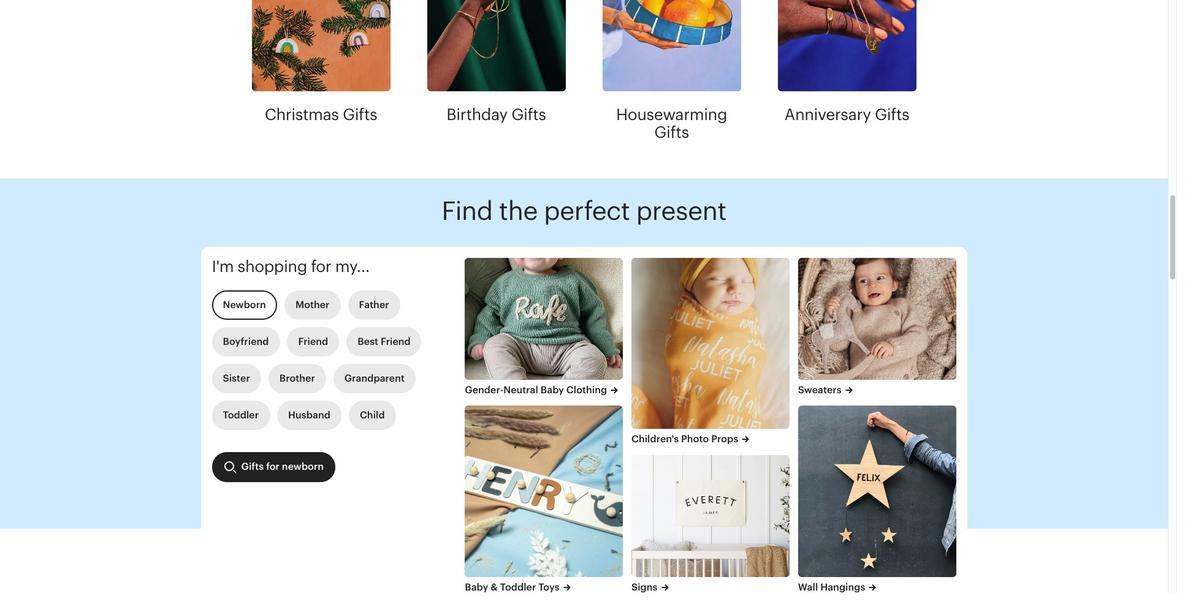Task type: describe. For each thing, give the bounding box(es) containing it.
sweaters link
[[798, 384, 956, 398]]

wall hangings link
[[798, 581, 956, 594]]

best friend
[[358, 336, 411, 348]]

father
[[359, 299, 389, 311]]

neutral
[[504, 384, 538, 396]]

gifts for birthday gifts
[[512, 105, 546, 124]]

1 vertical spatial toddler
[[500, 582, 536, 593]]

photo
[[681, 434, 709, 445]]

child
[[360, 410, 385, 421]]

baby name swaddle, newborn name swaddle, personalized baby name swaddle, hospital blanket, baby shower gift, custom baby gift, name swaddle image
[[632, 258, 790, 430]]

the
[[499, 196, 538, 226]]

signs link
[[632, 581, 790, 594]]

boyfriend
[[223, 336, 269, 348]]

personalised knitted jumper | baby jumpers | name jumper | keepsake jumper | hand stitched | bespoke image
[[465, 258, 623, 380]]

puzzle - wood - personalized - nursery - decor - design - names - wooden toys for toddlers - gift - birthday - montessori image
[[465, 406, 623, 577]]

mother
[[296, 299, 330, 311]]

personalised star hanging decoration | nursery mobile | name wall hanging | new baby gift or christening gift | name sign | kids decor image
[[798, 406, 956, 577]]

grandparent
[[345, 373, 405, 385]]

1 friend from the left
[[298, 336, 328, 348]]

anniversary gifts
[[785, 105, 910, 124]]

present
[[636, 196, 727, 226]]

props
[[711, 434, 739, 445]]

husband
[[288, 410, 331, 421]]

gifts for christmas gifts
[[343, 105, 377, 124]]

i'm shopping for my...
[[212, 258, 370, 276]]

gifts for anniversary gifts
[[875, 105, 910, 124]]

clothing
[[567, 384, 607, 396]]

1 horizontal spatial for
[[311, 258, 331, 276]]

anniversary
[[785, 105, 871, 124]]

housewarming
[[616, 105, 727, 124]]

christmas gifts
[[265, 105, 377, 124]]

2 friend from the left
[[381, 336, 411, 348]]



Task type: locate. For each thing, give the bounding box(es) containing it.
children's photo props
[[632, 434, 739, 445]]

baby left &
[[465, 582, 488, 593]]

children's photo props link
[[632, 433, 790, 447]]

newborn
[[223, 299, 266, 311]]

housewarming gifts
[[616, 105, 727, 142]]

for left my...
[[311, 258, 331, 276]]

find
[[442, 196, 493, 226]]

my...
[[335, 258, 370, 276]]

sweaters
[[798, 384, 842, 396]]

for left newborn
[[266, 461, 280, 473]]

gifts
[[343, 105, 377, 124], [512, 105, 546, 124], [875, 105, 910, 124], [655, 123, 689, 142], [241, 461, 264, 473]]

&
[[491, 582, 498, 593]]

1 horizontal spatial baby
[[541, 384, 564, 396]]

1 horizontal spatial friend
[[381, 336, 411, 348]]

perfect
[[544, 196, 630, 226]]

1 vertical spatial for
[[266, 461, 280, 473]]

toddler down the sister
[[223, 410, 259, 421]]

gender-neutral baby clothing
[[465, 384, 607, 396]]

0 horizontal spatial for
[[266, 461, 280, 473]]

gifts for newborn link
[[212, 453, 335, 483]]

1 horizontal spatial toddler
[[500, 582, 536, 593]]

hangings
[[821, 582, 866, 593]]

friend
[[298, 336, 328, 348], [381, 336, 411, 348]]

brother
[[280, 373, 315, 385]]

newborn
[[282, 461, 324, 473]]

for
[[311, 258, 331, 276], [266, 461, 280, 473]]

baby & toddler toys link
[[465, 581, 623, 594]]

wall hangings
[[798, 582, 866, 593]]

shopping
[[238, 258, 307, 276]]

baby
[[541, 384, 564, 396], [465, 582, 488, 593]]

best
[[358, 336, 378, 348]]

i'm
[[212, 258, 234, 276]]

christmas
[[265, 105, 339, 124]]

birthday gifts
[[447, 105, 546, 124]]

toys
[[539, 582, 560, 593]]

sister
[[223, 373, 250, 385]]

baby right neutral
[[541, 384, 564, 396]]

gifts for newborn
[[241, 461, 324, 473]]

0 vertical spatial baby
[[541, 384, 564, 396]]

1 vertical spatial baby
[[465, 582, 488, 593]]

toddler
[[223, 410, 259, 421], [500, 582, 536, 593]]

0 horizontal spatial baby
[[465, 582, 488, 593]]

birthday
[[447, 105, 508, 124]]

0 vertical spatial toddler
[[223, 410, 259, 421]]

gifts inside housewarming gifts
[[655, 123, 689, 142]]

gender-
[[465, 384, 504, 396]]

baby name flag | canvas flag | nursery name sign | custom name banner | boho nursery decor | d2 image
[[632, 456, 790, 577]]

0 horizontal spatial friend
[[298, 336, 328, 348]]

children's
[[632, 434, 679, 445]]

signs
[[632, 582, 658, 593]]

friend right best
[[381, 336, 411, 348]]

baby & toddler toys
[[465, 582, 560, 593]]

toddler right &
[[500, 582, 536, 593]]

newborn sweater knit baby cardigan with side buttons alpaca baby sweater knit cardigan babies image
[[798, 258, 956, 380]]

0 horizontal spatial toddler
[[223, 410, 259, 421]]

wall
[[798, 582, 818, 593]]

gifts for housewarming gifts
[[655, 123, 689, 142]]

0 vertical spatial for
[[311, 258, 331, 276]]

friend down mother
[[298, 336, 328, 348]]

find the perfect present
[[442, 196, 727, 226]]

gender-neutral baby clothing link
[[465, 384, 623, 398]]



Task type: vqa. For each thing, say whether or not it's contained in the screenshot.
Learn more about this item DROPDOWN BUTTON
no



